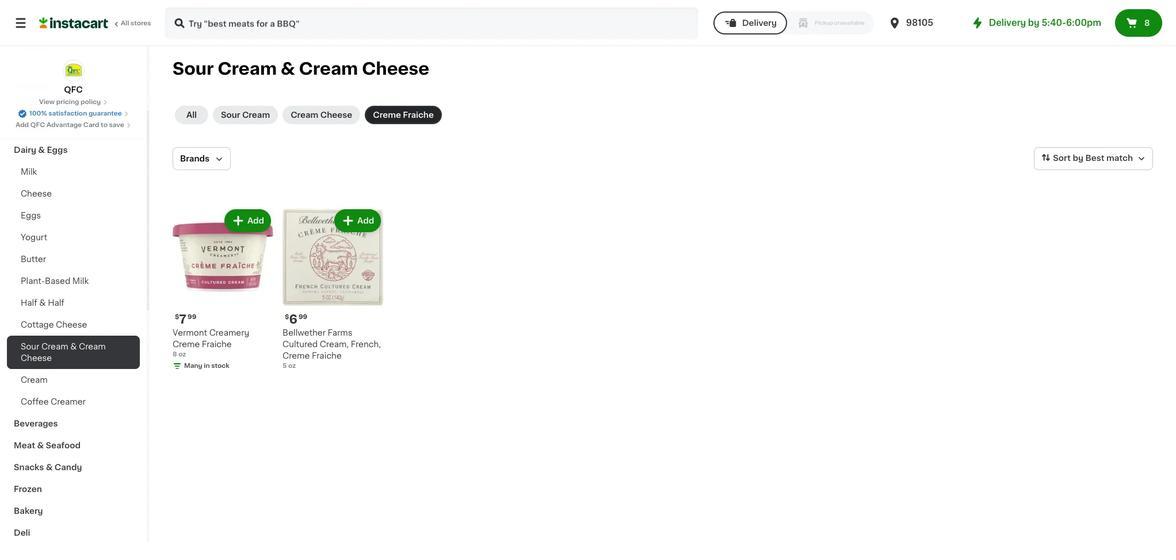 Task type: vqa. For each thing, say whether or not it's contained in the screenshot.
Delivery by 6:00pm Link
no



Task type: locate. For each thing, give the bounding box(es) containing it.
fraiche
[[403, 111, 434, 119], [202, 341, 232, 349], [312, 352, 342, 360]]

2 vertical spatial fraiche
[[312, 352, 342, 360]]

1 horizontal spatial 8
[[1145, 19, 1150, 27]]

2 horizontal spatial add
[[357, 217, 374, 225]]

2 horizontal spatial sour
[[221, 111, 240, 119]]

8 inside vermont creamery creme fraiche 8 oz
[[173, 352, 177, 358]]

99 inside $ 6 99
[[299, 314, 307, 321]]

2 half from the left
[[48, 299, 64, 307]]

0 horizontal spatial qfc
[[30, 122, 45, 128]]

all left stores
[[121, 20, 129, 26]]

1 horizontal spatial sour cream & cream cheese
[[173, 60, 429, 77]]

1 horizontal spatial eggs
[[47, 146, 68, 154]]

6:00pm
[[1066, 18, 1102, 27]]

0 vertical spatial oz
[[179, 352, 186, 358]]

1 horizontal spatial product group
[[283, 207, 383, 371]]

thanksgiving link
[[7, 96, 140, 117]]

cream
[[218, 60, 277, 77], [299, 60, 358, 77], [242, 111, 270, 119], [291, 111, 318, 119], [41, 343, 68, 351], [79, 343, 106, 351], [21, 376, 48, 384]]

cheese
[[362, 60, 429, 77], [320, 111, 352, 119], [21, 190, 52, 198], [56, 321, 87, 329], [21, 355, 52, 363]]

add qfc advantage card to save link
[[16, 121, 131, 130]]

1 add button from the left
[[226, 211, 270, 231]]

by left 5:40-
[[1028, 18, 1040, 27]]

& right dairy
[[38, 146, 45, 154]]

0 vertical spatial creme
[[373, 111, 401, 119]]

100% satisfaction guarantee button
[[18, 107, 129, 119]]

sour right "all" link
[[221, 111, 240, 119]]

to
[[101, 122, 108, 128]]

0 horizontal spatial half
[[21, 299, 37, 307]]

Best match Sort by field
[[1034, 147, 1153, 170]]

creme
[[373, 111, 401, 119], [173, 341, 200, 349], [283, 352, 310, 360]]

1 vertical spatial 8
[[173, 352, 177, 358]]

product group containing 6
[[283, 207, 383, 371]]

8
[[1145, 19, 1150, 27], [173, 352, 177, 358]]

0 horizontal spatial all
[[121, 20, 129, 26]]

bakery link
[[7, 501, 140, 523]]

qfc
[[64, 86, 83, 94], [30, 122, 45, 128]]

5
[[283, 363, 287, 370]]

1 horizontal spatial add
[[247, 217, 264, 225]]

0 vertical spatial sour cream & cream cheese
[[173, 60, 429, 77]]

creme fraiche
[[373, 111, 434, 119]]

0 vertical spatial fraiche
[[403, 111, 434, 119]]

0 horizontal spatial add button
[[226, 211, 270, 231]]

0 horizontal spatial oz
[[179, 352, 186, 358]]

based
[[45, 277, 70, 285]]

oz inside bellwether farms cultured cream, french, creme fraiche 5 oz
[[288, 363, 296, 370]]

7
[[179, 314, 186, 326]]

milk down dairy
[[21, 168, 37, 176]]

meat & seafood
[[14, 442, 81, 450]]

99
[[188, 314, 196, 321], [299, 314, 307, 321]]

1 vertical spatial oz
[[288, 363, 296, 370]]

all
[[121, 20, 129, 26], [186, 111, 197, 119]]

$ up vermont
[[175, 314, 179, 321]]

& left candy in the left bottom of the page
[[46, 464, 53, 472]]

2 99 from the left
[[299, 314, 307, 321]]

0 vertical spatial by
[[1028, 18, 1040, 27]]

& down cottage cheese link
[[70, 343, 77, 351]]

8 inside button
[[1145, 19, 1150, 27]]

eggs up yogurt on the top
[[21, 212, 41, 220]]

frozen link
[[7, 479, 140, 501]]

0 horizontal spatial delivery
[[742, 19, 777, 27]]

1 $ from the left
[[175, 314, 179, 321]]

2 product group from the left
[[283, 207, 383, 371]]

dairy & eggs
[[14, 146, 68, 154]]

plant-
[[21, 277, 45, 285]]

by right sort
[[1073, 154, 1084, 162]]

creme inside bellwether farms cultured cream, french, creme fraiche 5 oz
[[283, 352, 310, 360]]

all for all
[[186, 111, 197, 119]]

product group
[[173, 207, 273, 374], [283, 207, 383, 371]]

2 vertical spatial sour
[[21, 343, 39, 351]]

eggs down advantage
[[47, 146, 68, 154]]

5:40-
[[1042, 18, 1066, 27]]

0 vertical spatial all
[[121, 20, 129, 26]]

0 horizontal spatial sour
[[21, 343, 39, 351]]

& for seafood
[[37, 442, 44, 450]]

0 horizontal spatial $
[[175, 314, 179, 321]]

coffee creamer
[[21, 398, 86, 406]]

1 vertical spatial all
[[186, 111, 197, 119]]

product group containing 7
[[173, 207, 273, 374]]

0 horizontal spatial sour cream & cream cheese
[[21, 343, 106, 363]]

sour cream & cream cheese link
[[7, 336, 140, 369]]

sour
[[173, 60, 214, 77], [221, 111, 240, 119], [21, 343, 39, 351]]

satisfaction
[[48, 110, 87, 117]]

0 horizontal spatial add
[[16, 122, 29, 128]]

1 horizontal spatial $
[[285, 314, 289, 321]]

0 horizontal spatial milk
[[21, 168, 37, 176]]

deli link
[[7, 523, 140, 543]]

view pricing policy link
[[39, 98, 108, 107]]

$ for 7
[[175, 314, 179, 321]]

by inside field
[[1073, 154, 1084, 162]]

0 horizontal spatial fraiche
[[202, 341, 232, 349]]

6
[[289, 314, 297, 326]]

$
[[175, 314, 179, 321], [285, 314, 289, 321]]

deli
[[14, 529, 30, 538]]

cheese inside sour cream & cream cheese
[[21, 355, 52, 363]]

1 horizontal spatial all
[[186, 111, 197, 119]]

delivery for delivery
[[742, 19, 777, 27]]

half & half link
[[7, 292, 140, 314]]

1 horizontal spatial creme
[[283, 352, 310, 360]]

1 horizontal spatial qfc
[[64, 86, 83, 94]]

add for 6
[[357, 217, 374, 225]]

sour up "all" link
[[173, 60, 214, 77]]

1 99 from the left
[[188, 314, 196, 321]]

0 vertical spatial eggs
[[47, 146, 68, 154]]

1 horizontal spatial by
[[1073, 154, 1084, 162]]

& up cottage
[[39, 299, 46, 307]]

qfc up view pricing policy link on the top left
[[64, 86, 83, 94]]

1 horizontal spatial half
[[48, 299, 64, 307]]

0 horizontal spatial 99
[[188, 314, 196, 321]]

dairy & eggs link
[[7, 139, 140, 161]]

99 inside $ 7 99
[[188, 314, 196, 321]]

milk
[[21, 168, 37, 176], [72, 277, 89, 285]]

policy
[[81, 99, 101, 105]]

1 horizontal spatial fraiche
[[312, 352, 342, 360]]

creme inside vermont creamery creme fraiche 8 oz
[[173, 341, 200, 349]]

1 horizontal spatial 99
[[299, 314, 307, 321]]

sour cream & cream cheese down cottage cheese
[[21, 343, 106, 363]]

1 vertical spatial fraiche
[[202, 341, 232, 349]]

&
[[281, 60, 295, 77], [38, 146, 45, 154], [39, 299, 46, 307], [70, 343, 77, 351], [37, 442, 44, 450], [46, 464, 53, 472]]

sour cream & cream cheese up 'cream cheese' link
[[173, 60, 429, 77]]

0 horizontal spatial product group
[[173, 207, 273, 374]]

99 right 7
[[188, 314, 196, 321]]

Search field
[[166, 8, 697, 38]]

produce link
[[7, 117, 140, 139]]

plant-based milk
[[21, 277, 89, 285]]

1 vertical spatial creme
[[173, 341, 200, 349]]

lists
[[32, 40, 52, 48]]

$ 7 99
[[175, 314, 196, 326]]

cottage cheese link
[[7, 314, 140, 336]]

sour down cottage
[[21, 343, 39, 351]]

creme fraiche link
[[365, 106, 442, 124]]

1 horizontal spatial delivery
[[989, 18, 1026, 27]]

save
[[109, 122, 124, 128]]

$ up bellwether in the bottom left of the page
[[285, 314, 289, 321]]

half down plant-
[[21, 299, 37, 307]]

1 vertical spatial sour
[[221, 111, 240, 119]]

half down plant-based milk
[[48, 299, 64, 307]]

eggs
[[47, 146, 68, 154], [21, 212, 41, 220]]

1 vertical spatial eggs
[[21, 212, 41, 220]]

98105 button
[[888, 7, 957, 39]]

1 horizontal spatial add button
[[336, 211, 380, 231]]

0 horizontal spatial eggs
[[21, 212, 41, 220]]

2 $ from the left
[[285, 314, 289, 321]]

many in stock
[[184, 363, 230, 370]]

cottage cheese
[[21, 321, 87, 329]]

$ inside $ 6 99
[[285, 314, 289, 321]]

None search field
[[165, 7, 699, 39]]

0 vertical spatial sour
[[173, 60, 214, 77]]

1 horizontal spatial oz
[[288, 363, 296, 370]]

delivery by 5:40-6:00pm link
[[971, 16, 1102, 30]]

milk right based
[[72, 277, 89, 285]]

fraiche inside bellwether farms cultured cream, french, creme fraiche 5 oz
[[312, 352, 342, 360]]

1 vertical spatial by
[[1073, 154, 1084, 162]]

snacks & candy
[[14, 464, 82, 472]]

add button for 7
[[226, 211, 270, 231]]

cottage
[[21, 321, 54, 329]]

1 product group from the left
[[173, 207, 273, 374]]

fraiche inside vermont creamery creme fraiche 8 oz
[[202, 341, 232, 349]]

sour inside sour cream & cream cheese
[[21, 343, 39, 351]]

1 half from the left
[[21, 299, 37, 307]]

guarantee
[[89, 110, 122, 117]]

$ inside $ 7 99
[[175, 314, 179, 321]]

& right meat
[[37, 442, 44, 450]]

0 horizontal spatial by
[[1028, 18, 1040, 27]]

sort by
[[1053, 154, 1084, 162]]

99 right 6
[[299, 314, 307, 321]]

delivery inside button
[[742, 19, 777, 27]]

0 horizontal spatial creme
[[173, 341, 200, 349]]

1 horizontal spatial milk
[[72, 277, 89, 285]]

2 vertical spatial creme
[[283, 352, 310, 360]]

98105
[[906, 18, 934, 27]]

2 horizontal spatial creme
[[373, 111, 401, 119]]

by
[[1028, 18, 1040, 27], [1073, 154, 1084, 162]]

qfc down 100%
[[30, 122, 45, 128]]

0 vertical spatial 8
[[1145, 19, 1150, 27]]

2 add button from the left
[[336, 211, 380, 231]]

add
[[16, 122, 29, 128], [247, 217, 264, 225], [357, 217, 374, 225]]

sour cream
[[221, 111, 270, 119]]

best match
[[1086, 154, 1133, 162]]

0 horizontal spatial 8
[[173, 352, 177, 358]]

cream,
[[320, 341, 349, 349]]

service type group
[[714, 12, 874, 35]]

0 vertical spatial milk
[[21, 168, 37, 176]]

oz up many
[[179, 352, 186, 358]]

& for half
[[39, 299, 46, 307]]

meat
[[14, 442, 35, 450]]

& for eggs
[[38, 146, 45, 154]]

oz right 5
[[288, 363, 296, 370]]

all up brands
[[186, 111, 197, 119]]

1 horizontal spatial sour
[[173, 60, 214, 77]]



Task type: describe. For each thing, give the bounding box(es) containing it.
yogurt link
[[7, 227, 140, 249]]

creamery
[[209, 329, 249, 337]]

many
[[184, 363, 202, 370]]

delivery button
[[714, 12, 787, 35]]

dairy
[[14, 146, 36, 154]]

all link
[[175, 106, 208, 124]]

stores
[[131, 20, 151, 26]]

& up 'cream cheese' link
[[281, 60, 295, 77]]

meat & seafood link
[[7, 435, 140, 457]]

sort
[[1053, 154, 1071, 162]]

bellwether
[[283, 329, 326, 337]]

view
[[39, 99, 55, 105]]

100%
[[29, 110, 47, 117]]

2 horizontal spatial fraiche
[[403, 111, 434, 119]]

0 vertical spatial qfc
[[64, 86, 83, 94]]

1 vertical spatial milk
[[72, 277, 89, 285]]

view pricing policy
[[39, 99, 101, 105]]

beverages link
[[7, 413, 140, 435]]

farms
[[328, 329, 353, 337]]

oz inside vermont creamery creme fraiche 8 oz
[[179, 352, 186, 358]]

lists link
[[7, 32, 140, 55]]

delivery for delivery by 5:40-6:00pm
[[989, 18, 1026, 27]]

vermont creamery creme fraiche 8 oz
[[173, 329, 249, 358]]

by for delivery
[[1028, 18, 1040, 27]]

recipes
[[14, 81, 48, 89]]

seafood
[[46, 442, 81, 450]]

milk link
[[7, 161, 140, 183]]

cultured
[[283, 341, 318, 349]]

cream cheese
[[291, 111, 352, 119]]

eggs link
[[7, 205, 140, 227]]

bellwether farms cultured cream, french, creme fraiche 5 oz
[[283, 329, 381, 370]]

cheese link
[[7, 183, 140, 205]]

1 vertical spatial qfc
[[30, 122, 45, 128]]

card
[[83, 122, 99, 128]]

butter
[[21, 256, 46, 264]]

by for sort
[[1073, 154, 1084, 162]]

recipes link
[[7, 74, 140, 96]]

sour cream link
[[213, 106, 278, 124]]

in
[[204, 363, 210, 370]]

coffee creamer link
[[7, 391, 140, 413]]

delivery by 5:40-6:00pm
[[989, 18, 1102, 27]]

1 vertical spatial sour cream & cream cheese
[[21, 343, 106, 363]]

creme inside creme fraiche link
[[373, 111, 401, 119]]

coffee
[[21, 398, 49, 406]]

stock
[[211, 363, 230, 370]]

french,
[[351, 341, 381, 349]]

cream link
[[7, 369, 140, 391]]

pricing
[[56, 99, 79, 105]]

$ for 6
[[285, 314, 289, 321]]

thanksgiving
[[14, 102, 69, 110]]

all stores link
[[39, 7, 152, 39]]

brands button
[[173, 147, 231, 170]]

plant-based milk link
[[7, 270, 140, 292]]

99 for 6
[[299, 314, 307, 321]]

produce
[[14, 124, 49, 132]]

cream cheese link
[[283, 106, 360, 124]]

snacks & candy link
[[7, 457, 140, 479]]

snacks
[[14, 464, 44, 472]]

beverages
[[14, 420, 58, 428]]

vermont
[[173, 329, 207, 337]]

add for 7
[[247, 217, 264, 225]]

frozen
[[14, 486, 42, 494]]

add qfc advantage card to save
[[16, 122, 124, 128]]

brands
[[180, 155, 209, 163]]

advantage
[[47, 122, 82, 128]]

match
[[1107, 154, 1133, 162]]

all for all stores
[[121, 20, 129, 26]]

half & half
[[21, 299, 64, 307]]

add button for 6
[[336, 211, 380, 231]]

candy
[[55, 464, 82, 472]]

creamer
[[51, 398, 86, 406]]

$ 6 99
[[285, 314, 307, 326]]

qfc logo image
[[62, 60, 84, 82]]

butter link
[[7, 249, 140, 270]]

8 button
[[1115, 9, 1163, 37]]

best
[[1086, 154, 1105, 162]]

instacart logo image
[[39, 16, 108, 30]]

& for candy
[[46, 464, 53, 472]]

100% satisfaction guarantee
[[29, 110, 122, 117]]

99 for 7
[[188, 314, 196, 321]]

yogurt
[[21, 234, 47, 242]]

all stores
[[121, 20, 151, 26]]

qfc link
[[62, 60, 84, 96]]

bakery
[[14, 508, 43, 516]]



